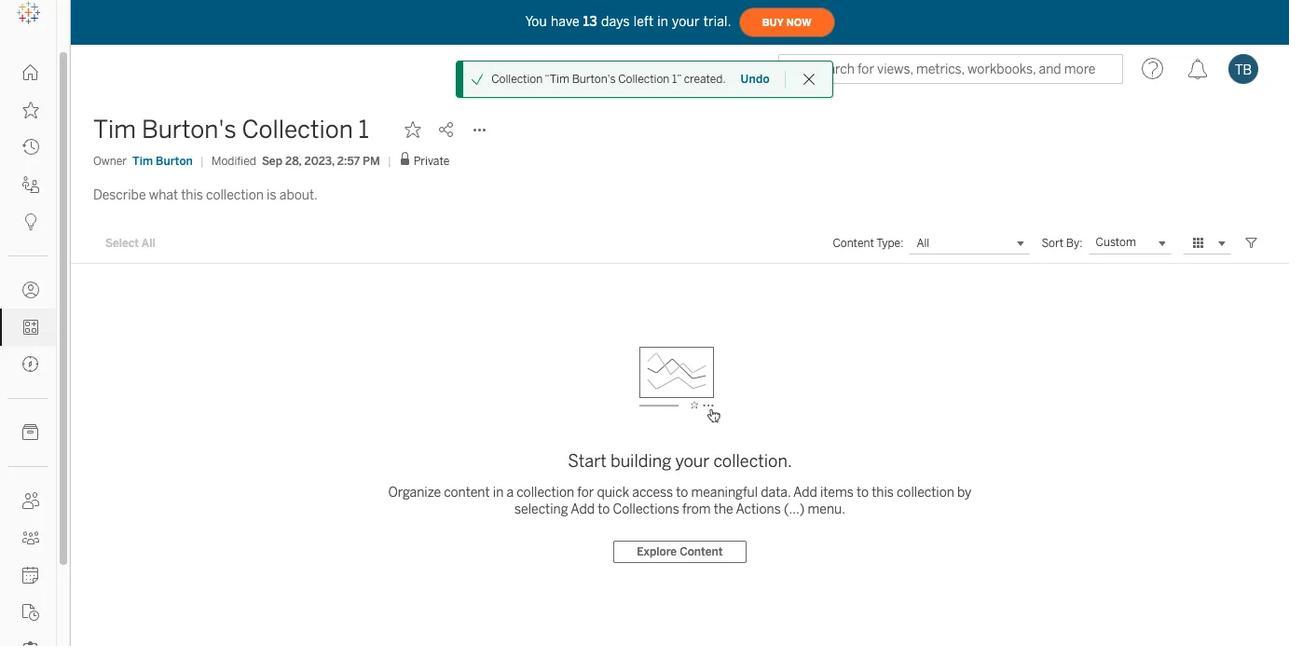 Task type: vqa. For each thing, say whether or not it's contained in the screenshot.
Users
no



Task type: describe. For each thing, give the bounding box(es) containing it.
buy now
[[762, 16, 812, 28]]

0 vertical spatial this
[[181, 188, 203, 204]]

describe what this collection is about.
[[93, 188, 318, 204]]

you have 13 days left in your trial.
[[525, 14, 732, 29]]

main navigation. press the up and down arrow keys to access links. element
[[0, 54, 56, 646]]

28,
[[285, 154, 302, 167]]

data.
[[761, 485, 791, 501]]

owner tim burton | modified sep 28, 2023, 2:57 pm |
[[93, 154, 391, 167]]

organize content in a collection for quick access to meaningful data. add items to this collection by selecting add to collections from the actions (...) menu.
[[388, 485, 972, 517]]

home image
[[22, 64, 39, 81]]

building
[[611, 451, 672, 472]]

burton's inside collection "tim burton's collection 1" created. alert
[[572, 73, 616, 86]]

content
[[444, 485, 490, 501]]

0 vertical spatial tim
[[93, 115, 136, 145]]

describe
[[93, 188, 146, 204]]

private
[[414, 155, 450, 168]]

2 horizontal spatial to
[[857, 485, 869, 501]]

days
[[601, 14, 630, 29]]

explore
[[637, 545, 677, 558]]

start building your collection.
[[568, 451, 792, 472]]

collection "tim burton's collection 1" created. alert
[[492, 71, 726, 88]]

this inside organize content in a collection for quick access to meaningful data. add items to this collection by selecting add to collections from the actions (...) menu.
[[872, 485, 894, 501]]

0 vertical spatial your
[[672, 14, 700, 29]]

1 horizontal spatial content
[[833, 237, 874, 250]]

1"
[[672, 73, 681, 86]]

you
[[525, 14, 547, 29]]

collections
[[613, 502, 679, 517]]

type:
[[876, 237, 904, 250]]

tim burton's collection 1
[[93, 115, 369, 145]]

organize
[[388, 485, 441, 501]]

meaningful
[[691, 485, 758, 501]]

1 vertical spatial tim
[[132, 154, 153, 167]]

sort
[[1042, 237, 1064, 250]]

select all button
[[93, 232, 168, 254]]

content inside explore content button
[[680, 545, 723, 558]]

tim burton link
[[132, 152, 193, 169]]

about.
[[279, 188, 318, 204]]

1 horizontal spatial to
[[676, 485, 688, 501]]

have
[[551, 14, 580, 29]]

actions
[[736, 502, 781, 517]]

pm
[[363, 154, 380, 167]]

2 | from the left
[[388, 154, 391, 167]]

2:57
[[337, 154, 360, 167]]

selecting
[[515, 502, 568, 517]]

success image
[[471, 73, 484, 86]]

groups image
[[22, 530, 39, 546]]

created.
[[684, 73, 726, 86]]

start
[[568, 451, 607, 472]]

all
[[142, 237, 155, 250]]

buy
[[762, 16, 784, 28]]

(...)
[[784, 502, 805, 517]]

explore image
[[22, 356, 39, 373]]

sort by:
[[1042, 237, 1083, 250]]

select all
[[105, 237, 155, 250]]

explore content button
[[614, 541, 746, 563]]

collection "tim burton's collection 1" created.
[[492, 73, 726, 86]]

by
[[958, 485, 972, 501]]

13
[[583, 14, 598, 29]]



Task type: locate. For each thing, give the bounding box(es) containing it.
1 vertical spatial this
[[872, 485, 894, 501]]

2023,
[[304, 154, 335, 167]]

1 horizontal spatial this
[[872, 485, 894, 501]]

collection
[[206, 188, 264, 204], [517, 485, 574, 501], [897, 485, 955, 501]]

0 horizontal spatial add
[[571, 502, 595, 517]]

collection left "by"
[[897, 485, 955, 501]]

modified
[[212, 154, 256, 167]]

to
[[676, 485, 688, 501], [857, 485, 869, 501], [598, 502, 610, 517]]

1 horizontal spatial |
[[388, 154, 391, 167]]

2 horizontal spatial collection
[[897, 485, 955, 501]]

collection.
[[714, 451, 792, 472]]

in
[[657, 14, 669, 29], [493, 485, 504, 501]]

items
[[820, 485, 854, 501]]

1 vertical spatial in
[[493, 485, 504, 501]]

for
[[577, 485, 594, 501]]

0 horizontal spatial content
[[680, 545, 723, 558]]

personal space image
[[22, 282, 39, 298]]

trial.
[[704, 14, 732, 29]]

by:
[[1066, 237, 1083, 250]]

collection down modified
[[206, 188, 264, 204]]

recommendations image
[[22, 213, 39, 230]]

now
[[787, 16, 812, 28]]

is
[[267, 188, 276, 204]]

"tim
[[545, 73, 570, 86]]

| right burton
[[200, 154, 204, 167]]

add down 'for'
[[571, 502, 595, 517]]

1 vertical spatial content
[[680, 545, 723, 558]]

tasks image
[[22, 641, 39, 646]]

1 vertical spatial add
[[571, 502, 595, 517]]

content left type:
[[833, 237, 874, 250]]

add
[[793, 485, 817, 501], [571, 502, 595, 517]]

0 vertical spatial content
[[833, 237, 874, 250]]

0 horizontal spatial |
[[200, 154, 204, 167]]

add up (...) at the bottom right
[[793, 485, 817, 501]]

recents image
[[22, 139, 39, 156]]

quick
[[597, 485, 629, 501]]

1 horizontal spatial in
[[657, 14, 669, 29]]

shared with me image
[[22, 176, 39, 193]]

0 vertical spatial burton's
[[572, 73, 616, 86]]

access
[[632, 485, 673, 501]]

this
[[181, 188, 203, 204], [872, 485, 894, 501]]

collection up 28, on the left of the page
[[242, 115, 353, 145]]

1 vertical spatial burton's
[[142, 115, 236, 145]]

a
[[507, 485, 514, 501]]

your up organize content in a collection for quick access to meaningful data. add items to this collection by selecting add to collections from the actions (...) menu. on the bottom
[[675, 451, 710, 472]]

in inside organize content in a collection for quick access to meaningful data. add items to this collection by selecting add to collections from the actions (...) menu.
[[493, 485, 504, 501]]

1 horizontal spatial add
[[793, 485, 817, 501]]

this right what
[[181, 188, 203, 204]]

0 horizontal spatial collection
[[206, 188, 264, 204]]

buy now button
[[739, 7, 835, 37]]

the
[[714, 502, 733, 517]]

in left 'a'
[[493, 485, 504, 501]]

tim up the owner
[[93, 115, 136, 145]]

sep
[[262, 154, 282, 167]]

this right items
[[872, 485, 894, 501]]

owner
[[93, 154, 127, 167]]

1 vertical spatial your
[[675, 451, 710, 472]]

1 | from the left
[[200, 154, 204, 167]]

0 vertical spatial add
[[793, 485, 817, 501]]

1 horizontal spatial collection
[[517, 485, 574, 501]]

0 horizontal spatial to
[[598, 502, 610, 517]]

0 vertical spatial in
[[657, 14, 669, 29]]

1 horizontal spatial collection
[[492, 73, 543, 86]]

left
[[634, 14, 654, 29]]

0 horizontal spatial burton's
[[142, 115, 236, 145]]

jobs image
[[22, 604, 39, 621]]

collection up selecting
[[517, 485, 574, 501]]

burton's up burton
[[142, 115, 236, 145]]

from
[[682, 502, 711, 517]]

in right left
[[657, 14, 669, 29]]

menu.
[[808, 502, 846, 517]]

explore content
[[637, 545, 723, 558]]

0 horizontal spatial in
[[493, 485, 504, 501]]

tim left burton
[[132, 154, 153, 167]]

2 horizontal spatial collection
[[618, 73, 670, 86]]

users image
[[22, 492, 39, 509]]

tim
[[93, 115, 136, 145], [132, 154, 153, 167]]

to right items
[[857, 485, 869, 501]]

content
[[833, 237, 874, 250], [680, 545, 723, 558]]

your left 'trial.'
[[672, 14, 700, 29]]

favorites image
[[22, 102, 39, 118]]

schedules image
[[22, 567, 39, 584]]

burton's right "tim
[[572, 73, 616, 86]]

to up from
[[676, 485, 688, 501]]

0 horizontal spatial this
[[181, 188, 203, 204]]

collection right "success" image
[[492, 73, 543, 86]]

content down from
[[680, 545, 723, 558]]

| right pm
[[388, 154, 391, 167]]

select
[[105, 237, 139, 250]]

burton
[[156, 154, 193, 167]]

your
[[672, 14, 700, 29], [675, 451, 710, 472]]

collections image
[[22, 319, 39, 336]]

collection left the 1"
[[618, 73, 670, 86]]

burton's
[[572, 73, 616, 86], [142, 115, 236, 145]]

1
[[359, 115, 369, 145]]

what
[[149, 188, 178, 204]]

0 horizontal spatial collection
[[242, 115, 353, 145]]

external assets image
[[22, 424, 39, 441]]

to down quick
[[598, 502, 610, 517]]

|
[[200, 154, 204, 167], [388, 154, 391, 167]]

content type:
[[833, 237, 904, 250]]

collection
[[492, 73, 543, 86], [618, 73, 670, 86], [242, 115, 353, 145]]

1 horizontal spatial burton's
[[572, 73, 616, 86]]



